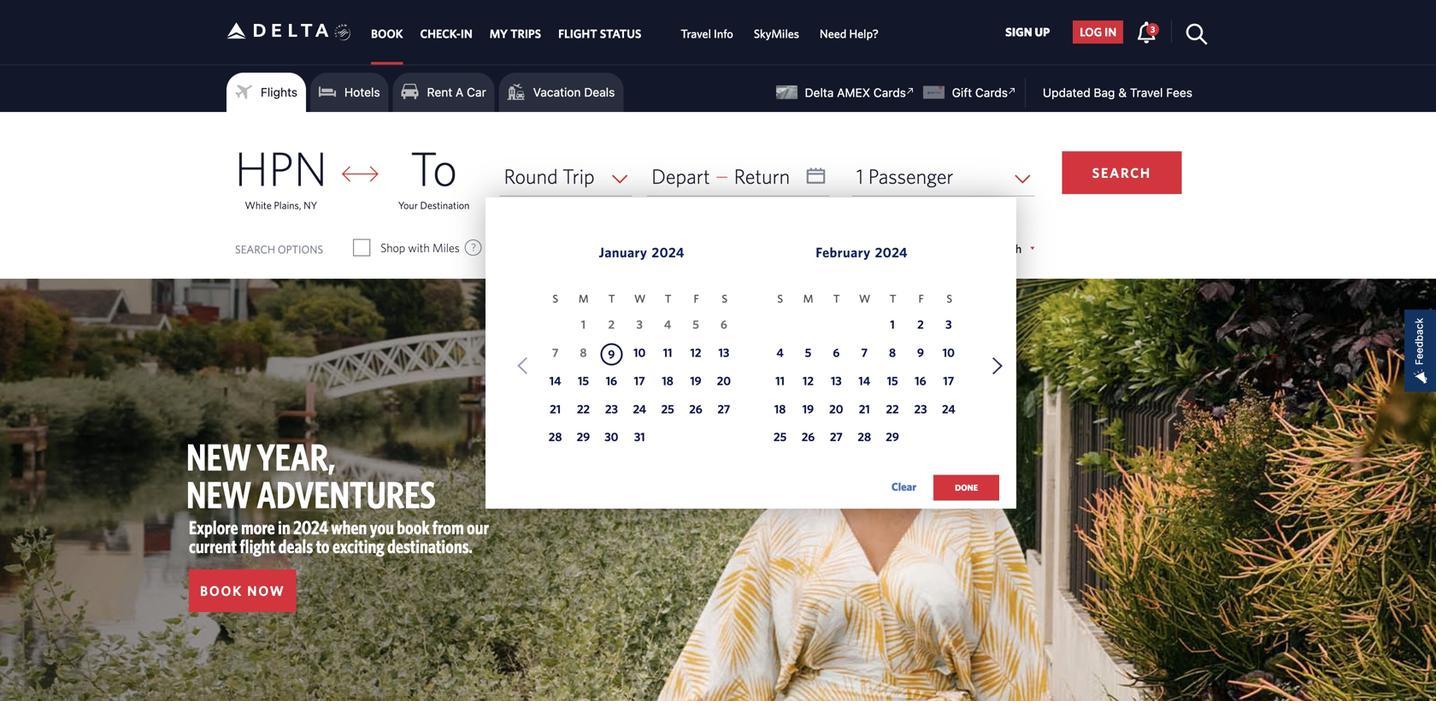 Task type: locate. For each thing, give the bounding box(es) containing it.
2 24 from the left
[[942, 402, 956, 416]]

travel info
[[681, 26, 734, 40]]

2024 left my
[[652, 244, 685, 260]]

1 for 1 passenger
[[857, 164, 864, 188]]

1 m from the left
[[579, 292, 589, 305]]

search button
[[1062, 151, 1182, 194]]

0 horizontal spatial 29 link
[[573, 428, 595, 450]]

search for search
[[1093, 165, 1152, 180]]

book right skyteam image
[[371, 26, 403, 40]]

delta amex cards
[[805, 86, 906, 100]]

1 left "passenger"
[[857, 164, 864, 188]]

14 link
[[544, 371, 567, 394], [854, 371, 876, 394]]

12 link down 5 link
[[797, 371, 820, 394]]

0 horizontal spatial 29
[[577, 430, 590, 444]]

1 21 from the left
[[550, 402, 561, 416]]

0 horizontal spatial 7
[[552, 346, 559, 360]]

17
[[634, 374, 645, 388], [944, 374, 955, 388]]

28 link down 7 link
[[854, 428, 876, 450]]

24 up 31
[[633, 402, 647, 416]]

m up 5 link
[[804, 292, 814, 305]]

1 horizontal spatial 25
[[774, 430, 787, 444]]

23 up clear
[[915, 402, 927, 416]]

9 down 2 link
[[918, 346, 924, 360]]

s down advanced
[[947, 292, 953, 305]]

1 vertical spatial 13 link
[[826, 371, 848, 394]]

2 22 from the left
[[886, 402, 899, 416]]

1 vertical spatial 20 link
[[826, 400, 848, 422]]

25
[[661, 402, 674, 416], [774, 430, 787, 444]]

14
[[550, 374, 561, 388], [859, 374, 871, 388]]

3 down the january 2024
[[637, 317, 643, 332]]

year,
[[257, 435, 335, 478]]

search for search options
[[235, 243, 275, 256]]

13 link left 4 link
[[713, 343, 735, 366]]

0 vertical spatial 26 link
[[685, 400, 707, 422]]

w for january
[[635, 292, 646, 305]]

0 horizontal spatial 2024
[[294, 517, 328, 538]]

2 t from the left
[[665, 292, 672, 305]]

tab list
[[363, 0, 889, 64]]

0 horizontal spatial 16
[[606, 374, 617, 388]]

1 down refundable fares
[[581, 317, 586, 332]]

2 9 link from the left
[[910, 343, 932, 366]]

2 new from the top
[[186, 472, 251, 516]]

1 horizontal spatial 21 link
[[854, 400, 876, 422]]

2 14 link from the left
[[854, 371, 876, 394]]

w
[[635, 292, 646, 305], [859, 292, 871, 305]]

search down &
[[1093, 165, 1152, 180]]

2 22 link from the left
[[882, 400, 904, 422]]

clear
[[892, 480, 917, 493]]

vacation
[[533, 85, 581, 99]]

more
[[241, 517, 275, 538]]

m for february
[[804, 292, 814, 305]]

1 cards from the left
[[874, 86, 906, 100]]

1 horizontal spatial 3 link
[[1137, 20, 1160, 43]]

1 horizontal spatial 3
[[946, 317, 952, 332]]

13 link down 6 'link'
[[826, 371, 848, 394]]

1 horizontal spatial 29 link
[[882, 428, 904, 450]]

28 link
[[544, 428, 567, 450], [854, 428, 876, 450]]

0 vertical spatial book
[[371, 26, 403, 40]]

29 left 30
[[577, 430, 590, 444]]

1 29 from the left
[[577, 430, 590, 444]]

10 up 31
[[634, 346, 646, 360]]

0 horizontal spatial 17
[[634, 374, 645, 388]]

5 down my
[[693, 317, 699, 332]]

1 15 from the left
[[578, 374, 589, 388]]

1 horizontal spatial 26 link
[[797, 428, 820, 450]]

3 right 2 link
[[946, 317, 952, 332]]

21
[[550, 402, 561, 416], [859, 402, 870, 416]]

6 link
[[826, 343, 848, 366]]

exciting
[[333, 535, 385, 557]]

4 left 5 link
[[777, 346, 784, 360]]

book now
[[200, 583, 285, 599]]

1 horizontal spatial 2
[[918, 317, 924, 332]]

s down flexible
[[778, 292, 783, 305]]

calendar expanded, use arrow keys to select date application
[[486, 198, 1017, 519]]

16 link down 2 link
[[910, 371, 932, 394]]

29 link up clear
[[882, 428, 904, 450]]

13 left 4 link
[[719, 346, 730, 360]]

1 horizontal spatial 23 link
[[910, 400, 932, 422]]

1 vertical spatial 5
[[805, 346, 812, 360]]

w down the january 2024
[[635, 292, 646, 305]]

need help?
[[820, 26, 879, 40]]

advanced search
[[935, 242, 1022, 256]]

9 link up 30
[[601, 343, 623, 366]]

17 link
[[629, 371, 651, 394], [938, 371, 960, 394]]

book for book now
[[200, 583, 243, 599]]

in right log
[[1105, 25, 1117, 39]]

1 horizontal spatial 15
[[887, 374, 898, 388]]

0 horizontal spatial 1
[[581, 317, 586, 332]]

destination
[[420, 199, 470, 211]]

24 link up 31
[[629, 400, 651, 422]]

travel
[[681, 26, 711, 40], [1130, 86, 1163, 100]]

1 f from the left
[[694, 292, 699, 305]]

1 s from the left
[[553, 292, 558, 305]]

30 link
[[601, 428, 623, 450]]

1 horizontal spatial 26
[[802, 430, 815, 444]]

16 down 2 link
[[915, 374, 927, 388]]

t down february
[[834, 292, 840, 305]]

travel right &
[[1130, 86, 1163, 100]]

1 horizontal spatial 18
[[775, 402, 786, 416]]

book for book
[[371, 26, 403, 40]]

1 vertical spatial 3 link
[[938, 315, 960, 337]]

13 for top 13 link
[[719, 346, 730, 360]]

1 horizontal spatial 7
[[862, 346, 868, 360]]

2 29 link from the left
[[882, 428, 904, 450]]

0 horizontal spatial 11
[[663, 346, 673, 360]]

0 vertical spatial 25
[[661, 402, 674, 416]]

2 16 from the left
[[915, 374, 927, 388]]

0 vertical spatial 4
[[664, 317, 672, 332]]

25 link
[[657, 400, 679, 422], [769, 428, 792, 450]]

4 t from the left
[[890, 292, 897, 305]]

t up "1" link
[[890, 292, 897, 305]]

0 horizontal spatial 8
[[580, 346, 587, 360]]

28 left 30
[[549, 430, 562, 444]]

4 link
[[769, 343, 792, 366]]

25 for the left 25 link
[[661, 402, 674, 416]]

12 left 4 link
[[691, 346, 702, 360]]

1 28 from the left
[[549, 430, 562, 444]]

2 8 from the left
[[889, 346, 896, 360]]

1 vertical spatial 13
[[831, 374, 842, 388]]

m down refundable fares
[[579, 292, 589, 305]]

16 link up 30
[[601, 371, 623, 394]]

2 16 link from the left
[[910, 371, 932, 394]]

1 vertical spatial 12 link
[[797, 371, 820, 394]]

1 2 from the left
[[608, 317, 615, 332]]

11
[[663, 346, 673, 360], [776, 374, 785, 388]]

cards
[[874, 86, 906, 100], [976, 86, 1008, 100]]

24 up done
[[942, 402, 956, 416]]

book
[[371, 26, 403, 40], [200, 583, 243, 599]]

29 link
[[573, 428, 595, 450], [882, 428, 904, 450]]

explore
[[189, 517, 238, 538]]

6 right 5 link
[[833, 346, 840, 360]]

0 horizontal spatial 2
[[608, 317, 615, 332]]

1 left 2 link
[[891, 317, 895, 332]]

0 vertical spatial 13
[[719, 346, 730, 360]]

1 28 link from the left
[[544, 428, 567, 450]]

0 horizontal spatial 26 link
[[685, 400, 707, 422]]

search down white
[[235, 243, 275, 256]]

f down my
[[694, 292, 699, 305]]

0 vertical spatial in
[[1105, 25, 1117, 39]]

0 horizontal spatial 12 link
[[685, 343, 707, 366]]

1 horizontal spatial 14
[[859, 374, 871, 388]]

updated
[[1043, 86, 1091, 100]]

0 vertical spatial 5
[[693, 317, 699, 332]]

t down my dates are flexible option
[[665, 292, 672, 305]]

1 23 link from the left
[[601, 400, 623, 422]]

flight status link
[[559, 18, 642, 49]]

15 link
[[573, 371, 595, 394], [882, 371, 904, 394]]

2 m from the left
[[804, 292, 814, 305]]

1 horizontal spatial 17
[[944, 374, 955, 388]]

1 22 from the left
[[577, 402, 590, 416]]

2 2 from the left
[[918, 317, 924, 332]]

1 vertical spatial 18 link
[[769, 400, 792, 422]]

1 vertical spatial 18
[[775, 402, 786, 416]]

you
[[370, 517, 394, 538]]

12
[[691, 346, 702, 360], [803, 374, 814, 388]]

cards right amex
[[874, 86, 906, 100]]

29 for second 29 link from right
[[577, 430, 590, 444]]

f for january 2024
[[694, 292, 699, 305]]

3 right log in
[[1151, 24, 1156, 34]]

0 horizontal spatial 23
[[605, 402, 618, 416]]

9 up 30
[[608, 347, 615, 361]]

plains,
[[274, 199, 301, 211]]

0 horizontal spatial 15 link
[[573, 371, 595, 394]]

1 horizontal spatial 15 link
[[882, 371, 904, 394]]

skyteam image
[[335, 6, 351, 59]]

2 21 link from the left
[[854, 400, 876, 422]]

t down january
[[609, 292, 615, 305]]

3 t from the left
[[834, 292, 840, 305]]

2 29 from the left
[[886, 430, 900, 444]]

1 horizontal spatial f
[[919, 292, 924, 305]]

29 link left 30 link
[[573, 428, 595, 450]]

delta air lines image
[[227, 4, 329, 57]]

25 for bottom 25 link
[[774, 430, 787, 444]]

cards right gift
[[976, 86, 1008, 100]]

1 horizontal spatial cards
[[976, 86, 1008, 100]]

fares
[[591, 241, 616, 255]]

1 horizontal spatial 6
[[833, 346, 840, 360]]

0 horizontal spatial 10
[[634, 346, 646, 360]]

0 horizontal spatial 4
[[664, 317, 672, 332]]

15
[[578, 374, 589, 388], [887, 374, 898, 388]]

28
[[549, 430, 562, 444], [858, 430, 871, 444]]

2 7 from the left
[[862, 346, 868, 360]]

search inside search button
[[1093, 165, 1152, 180]]

1 vertical spatial 12
[[803, 374, 814, 388]]

1 horizontal spatial 20 link
[[826, 400, 848, 422]]

2 down january
[[608, 317, 615, 332]]

0 vertical spatial travel
[[681, 26, 711, 40]]

0 vertical spatial 20 link
[[713, 371, 735, 394]]

28 down 7 link
[[858, 430, 871, 444]]

1 vertical spatial 19 link
[[797, 400, 820, 422]]

0 vertical spatial 27
[[718, 402, 731, 416]]

3 link right log in
[[1137, 20, 1160, 43]]

10 link up 31
[[629, 343, 651, 366]]

search options
[[235, 243, 323, 256]]

this link opens another site in a new window that may not follow the same accessibility policies as delta air lines. image
[[1005, 83, 1021, 99]]

2024 right february
[[875, 244, 908, 260]]

9 for second "9" link from the right
[[608, 347, 615, 361]]

1 w from the left
[[635, 292, 646, 305]]

1 horizontal spatial 29
[[886, 430, 900, 444]]

2024
[[652, 244, 685, 260], [875, 244, 908, 260], [294, 517, 328, 538]]

2024 inside explore more in 2024 when you book from our current flight deals to exciting destinations.
[[294, 517, 328, 538]]

1 horizontal spatial 16
[[915, 374, 927, 388]]

26 link
[[685, 400, 707, 422], [797, 428, 820, 450]]

29 for second 29 link from left
[[886, 430, 900, 444]]

book left the now
[[200, 583, 243, 599]]

0 horizontal spatial 19
[[690, 374, 702, 388]]

2 right "1" link
[[918, 317, 924, 332]]

0 horizontal spatial cards
[[874, 86, 906, 100]]

delta amex cards link
[[776, 83, 919, 100]]

10 link right 8 link in the right of the page
[[938, 343, 960, 366]]

30
[[605, 430, 619, 444]]

1 23 from the left
[[605, 402, 618, 416]]

19
[[690, 374, 702, 388], [803, 402, 814, 416]]

29 up clear
[[886, 430, 900, 444]]

23
[[605, 402, 618, 416], [915, 402, 927, 416]]

1 horizontal spatial 13
[[831, 374, 842, 388]]

1 t from the left
[[609, 292, 615, 305]]

done button
[[934, 475, 1000, 501]]

3 link right 2 link
[[938, 315, 960, 337]]

book link
[[371, 18, 403, 49]]

f up 2 link
[[919, 292, 924, 305]]

0 horizontal spatial w
[[635, 292, 646, 305]]

5
[[693, 317, 699, 332], [805, 346, 812, 360]]

2 horizontal spatial 2024
[[875, 244, 908, 260]]

24 link up done
[[938, 400, 960, 422]]

0 horizontal spatial 3
[[637, 317, 643, 332]]

1 horizontal spatial 21
[[859, 402, 870, 416]]

1 horizontal spatial m
[[804, 292, 814, 305]]

travel left info
[[681, 26, 711, 40]]

1 horizontal spatial book
[[371, 26, 403, 40]]

0 horizontal spatial 14
[[550, 374, 561, 388]]

2 f from the left
[[919, 292, 924, 305]]

6 down dates
[[721, 317, 728, 332]]

1 vertical spatial search
[[235, 243, 275, 256]]

in right more
[[278, 517, 291, 538]]

12 link left 4 link
[[685, 343, 707, 366]]

1 horizontal spatial 22
[[886, 402, 899, 416]]

23 link up clear button
[[910, 400, 932, 422]]

deals
[[584, 85, 615, 99]]

2 inside 2 link
[[918, 317, 924, 332]]

updated bag & travel fees
[[1043, 86, 1193, 100]]

help?
[[849, 26, 879, 40]]

16 up 30
[[606, 374, 617, 388]]

flight status
[[559, 26, 642, 40]]

up
[[1035, 25, 1050, 39]]

1 horizontal spatial 17 link
[[938, 371, 960, 394]]

23 link
[[601, 400, 623, 422], [910, 400, 932, 422]]

2 horizontal spatial 1
[[891, 317, 895, 332]]

8
[[580, 346, 587, 360], [889, 346, 896, 360]]

in
[[1105, 25, 1117, 39], [278, 517, 291, 538]]

2 17 link from the left
[[938, 371, 960, 394]]

2 w from the left
[[859, 292, 871, 305]]

1 vertical spatial 27
[[830, 430, 843, 444]]

when
[[331, 517, 367, 538]]

1 vertical spatial 4
[[777, 346, 784, 360]]

6 inside 'link'
[[833, 346, 840, 360]]

1 17 from the left
[[634, 374, 645, 388]]

flexible
[[753, 241, 788, 255]]

19 for the topmost 19 link
[[690, 374, 702, 388]]

check-
[[420, 26, 461, 40]]

1 horizontal spatial 27 link
[[826, 428, 848, 450]]

1 16 from the left
[[606, 374, 617, 388]]

24 for 1st the 24 link from the right
[[942, 402, 956, 416]]

27
[[718, 402, 731, 416], [830, 430, 843, 444]]

12 link
[[685, 343, 707, 366], [797, 371, 820, 394]]

amex
[[837, 86, 871, 100]]

1 10 link from the left
[[629, 343, 651, 366]]

sign up link
[[999, 20, 1057, 43]]

12 down 5 link
[[803, 374, 814, 388]]

s down refundable
[[553, 292, 558, 305]]

0 horizontal spatial 21 link
[[544, 400, 567, 422]]

1 for "1" link
[[891, 317, 895, 332]]

0 vertical spatial 25 link
[[657, 400, 679, 422]]

20
[[717, 374, 731, 388], [830, 402, 844, 416]]

1 horizontal spatial 14 link
[[854, 371, 876, 394]]

0 horizontal spatial 22
[[577, 402, 590, 416]]

log in button
[[1073, 20, 1124, 43]]

flight
[[240, 535, 276, 557]]

13 for 13 link to the right
[[831, 374, 842, 388]]

28 link left 30 link
[[544, 428, 567, 450]]

s down dates
[[722, 292, 728, 305]]

2024 left when
[[294, 517, 328, 538]]

0 horizontal spatial in
[[278, 517, 291, 538]]

depart
[[652, 164, 710, 188]]

0 horizontal spatial 17 link
[[629, 371, 651, 394]]

2 17 from the left
[[944, 374, 955, 388]]

1 inside field
[[857, 164, 864, 188]]

advanced search link
[[935, 242, 1035, 256]]

2 28 link from the left
[[854, 428, 876, 450]]

1 vertical spatial in
[[278, 517, 291, 538]]

19 for bottom 19 link
[[803, 402, 814, 416]]

1 22 link from the left
[[573, 400, 595, 422]]

0 horizontal spatial f
[[694, 292, 699, 305]]

2
[[608, 317, 615, 332], [918, 317, 924, 332]]

None text field
[[647, 156, 830, 196]]

23 up 30
[[605, 402, 618, 416]]

1 horizontal spatial 10
[[943, 346, 955, 360]]

2 14 from the left
[[859, 374, 871, 388]]

9 link right 8 link in the right of the page
[[910, 343, 932, 366]]

w down february 2024
[[859, 292, 871, 305]]

trip
[[563, 164, 595, 188]]

27 link
[[713, 400, 735, 422], [826, 428, 848, 450]]

0 vertical spatial 19
[[690, 374, 702, 388]]

1 24 from the left
[[633, 402, 647, 416]]

3 link
[[1137, 20, 1160, 43], [938, 315, 960, 337]]

13 down 6 'link'
[[831, 374, 842, 388]]

1 horizontal spatial 28
[[858, 430, 871, 444]]

2 15 from the left
[[887, 374, 898, 388]]

24
[[633, 402, 647, 416], [942, 402, 956, 416]]

0 horizontal spatial 9
[[608, 347, 615, 361]]

0 vertical spatial 13 link
[[713, 343, 735, 366]]

1
[[857, 164, 864, 188], [581, 317, 586, 332], [891, 317, 895, 332]]

0 horizontal spatial 27
[[718, 402, 731, 416]]

5 left 6 'link'
[[805, 346, 812, 360]]

1 horizontal spatial 28 link
[[854, 428, 876, 450]]

10 right 8 link in the right of the page
[[943, 346, 955, 360]]

23 link up 30
[[601, 400, 623, 422]]

4 down my dates are flexible option
[[664, 317, 672, 332]]



Task type: describe. For each thing, give the bounding box(es) containing it.
1 24 link from the left
[[629, 400, 651, 422]]

my
[[686, 241, 703, 255]]

3 s from the left
[[778, 292, 783, 305]]

refundable
[[533, 241, 588, 255]]

to your destination
[[398, 140, 470, 211]]

0 horizontal spatial 25 link
[[657, 400, 679, 422]]

sign
[[1006, 25, 1033, 39]]

search
[[988, 242, 1022, 256]]

0 vertical spatial 11
[[663, 346, 673, 360]]

4 s from the left
[[947, 292, 953, 305]]

17 for first 17 link from left
[[634, 374, 645, 388]]

explore more in 2024 when you book from our current flight deals to exciting destinations. link
[[189, 517, 489, 557]]

0 vertical spatial 18
[[662, 374, 674, 388]]

1 7 from the left
[[552, 346, 559, 360]]

2 21 from the left
[[859, 402, 870, 416]]

16 for 1st 16 "link" from the right
[[915, 374, 927, 388]]

0 horizontal spatial 11 link
[[657, 343, 679, 366]]

updated bag & travel fees link
[[1026, 86, 1193, 100]]

my
[[490, 26, 508, 40]]

1 horizontal spatial 18 link
[[769, 400, 792, 422]]

7 link
[[854, 343, 876, 366]]

this link opens another site in a new window that may not follow the same accessibility policies as delta air lines. image
[[903, 83, 919, 99]]

0 horizontal spatial 20 link
[[713, 371, 735, 394]]

2 28 from the left
[[858, 430, 871, 444]]

status
[[600, 26, 642, 40]]

1 21 link from the left
[[544, 400, 567, 422]]

flight
[[559, 26, 598, 40]]

check-in link
[[420, 18, 473, 49]]

gift cards
[[952, 86, 1008, 100]]

My dates are flexible checkbox
[[660, 239, 675, 257]]

0 vertical spatial 3 link
[[1137, 20, 1160, 43]]

2 23 from the left
[[915, 402, 927, 416]]

travel inside 'tab list'
[[681, 26, 711, 40]]

1 14 from the left
[[550, 374, 561, 388]]

8 link
[[882, 343, 904, 366]]

1 8 from the left
[[580, 346, 587, 360]]

1 29 link from the left
[[573, 428, 595, 450]]

our
[[467, 517, 489, 538]]

need help? link
[[820, 18, 879, 49]]

fees
[[1167, 86, 1193, 100]]

Shop with Miles checkbox
[[354, 239, 370, 257]]

m for january
[[579, 292, 589, 305]]

in inside button
[[1105, 25, 1117, 39]]

car
[[467, 85, 486, 99]]

need
[[820, 26, 847, 40]]

w for february
[[859, 292, 871, 305]]

tab list containing book
[[363, 0, 889, 64]]

current
[[189, 535, 237, 557]]

0 horizontal spatial 5
[[693, 317, 699, 332]]

1 new from the top
[[186, 435, 251, 478]]

1 vertical spatial 26
[[802, 430, 815, 444]]

1 vertical spatial 25 link
[[769, 428, 792, 450]]

5 link
[[797, 343, 820, 366]]

hpn
[[235, 140, 328, 195]]

1 horizontal spatial 11
[[776, 374, 785, 388]]

2 24 link from the left
[[938, 400, 960, 422]]

travel info link
[[681, 18, 734, 49]]

destinations.
[[387, 535, 473, 557]]

with
[[408, 241, 430, 255]]

1 17 link from the left
[[629, 371, 651, 394]]

vacation deals
[[533, 85, 615, 99]]

2 cards from the left
[[976, 86, 1008, 100]]

f for february 2024
[[919, 292, 924, 305]]

0 vertical spatial 12 link
[[685, 343, 707, 366]]

gift cards link
[[923, 83, 1021, 100]]

refundable fares
[[533, 241, 616, 255]]

2024 for february 2024
[[875, 244, 908, 260]]

0 horizontal spatial 6
[[721, 317, 728, 332]]

deals
[[278, 535, 313, 557]]

february
[[816, 244, 871, 260]]

clear button
[[892, 474, 917, 499]]

24 for 2nd the 24 link from right
[[633, 402, 647, 416]]

1 9 link from the left
[[601, 343, 623, 366]]

0 vertical spatial 18 link
[[657, 371, 679, 394]]

1 link
[[882, 315, 904, 337]]

flights
[[261, 85, 298, 99]]

check-in
[[420, 26, 473, 40]]

1 vertical spatial 26 link
[[797, 428, 820, 450]]

1 horizontal spatial 11 link
[[769, 371, 792, 394]]

rent a car
[[427, 85, 486, 99]]

2 s from the left
[[722, 292, 728, 305]]

0 horizontal spatial 26
[[689, 402, 703, 416]]

trips
[[511, 26, 541, 40]]

Round Trip field
[[500, 156, 632, 196]]

book
[[397, 517, 430, 538]]

0 horizontal spatial 27 link
[[713, 400, 735, 422]]

delta
[[805, 86, 834, 100]]

1 vertical spatial 27 link
[[826, 428, 848, 450]]

round trip
[[504, 164, 595, 188]]

2 10 link from the left
[[938, 343, 960, 366]]

in
[[461, 26, 473, 40]]

explore more in 2024 when you book from our current flight deals to exciting destinations.
[[189, 517, 489, 557]]

2 link
[[910, 315, 932, 337]]

31
[[634, 430, 645, 444]]

1 15 link from the left
[[573, 371, 595, 394]]

31 link
[[629, 428, 651, 450]]

january
[[599, 244, 648, 260]]

16 for 1st 16 "link"
[[606, 374, 617, 388]]

gift
[[952, 86, 972, 100]]

round
[[504, 164, 558, 188]]

are
[[735, 241, 750, 255]]

1 14 link from the left
[[544, 371, 567, 394]]

a
[[456, 85, 464, 99]]

skymiles
[[754, 26, 799, 40]]

2 15 link from the left
[[882, 371, 904, 394]]

1 horizontal spatial 12
[[803, 374, 814, 388]]

book tab panel
[[0, 112, 1437, 519]]

9 for first "9" link from right
[[918, 346, 924, 360]]

2 23 link from the left
[[910, 400, 932, 422]]

1 horizontal spatial 27
[[830, 430, 843, 444]]

passenger
[[869, 164, 954, 188]]

february 2024
[[816, 244, 908, 260]]

white
[[245, 199, 272, 211]]

0 horizontal spatial 3 link
[[938, 315, 960, 337]]

2024 for january 2024
[[652, 244, 685, 260]]

from
[[433, 517, 464, 538]]

hpn white plains, ny
[[235, 140, 328, 211]]

return
[[734, 164, 790, 188]]

log
[[1080, 25, 1103, 39]]

1 horizontal spatial travel
[[1130, 86, 1163, 100]]

1 Passenger field
[[852, 156, 1035, 196]]

2 10 from the left
[[943, 346, 955, 360]]

sign up
[[1006, 25, 1050, 39]]

log in
[[1080, 25, 1117, 39]]

dates
[[706, 241, 732, 255]]

book now link
[[189, 570, 296, 612]]

to
[[316, 535, 330, 557]]

vacation deals link
[[508, 80, 615, 105]]

miles
[[433, 241, 460, 255]]

0 horizontal spatial 12
[[691, 346, 702, 360]]

options
[[278, 243, 323, 256]]

your
[[398, 199, 418, 211]]

1 horizontal spatial 13 link
[[826, 371, 848, 394]]

skymiles link
[[754, 18, 799, 49]]

1 vertical spatial 20
[[830, 402, 844, 416]]

1 16 link from the left
[[601, 371, 623, 394]]

advanced
[[935, 242, 985, 256]]

1 10 from the left
[[634, 346, 646, 360]]

flights link
[[235, 80, 298, 105]]

new year, new adventures
[[186, 435, 436, 516]]

in inside explore more in 2024 when you book from our current flight deals to exciting destinations.
[[278, 517, 291, 538]]

0 vertical spatial 19 link
[[685, 371, 707, 394]]

shop
[[381, 241, 405, 255]]

ny
[[304, 199, 317, 211]]

1 horizontal spatial 4
[[777, 346, 784, 360]]

1 passenger
[[857, 164, 954, 188]]

none text field inside book tab panel
[[647, 156, 830, 196]]

0 horizontal spatial 20
[[717, 374, 731, 388]]

17 for second 17 link
[[944, 374, 955, 388]]

shop with miles
[[381, 241, 460, 255]]

2 horizontal spatial 3
[[1151, 24, 1156, 34]]

now
[[247, 583, 285, 599]]



Task type: vqa. For each thing, say whether or not it's contained in the screenshot.
left 25 link
yes



